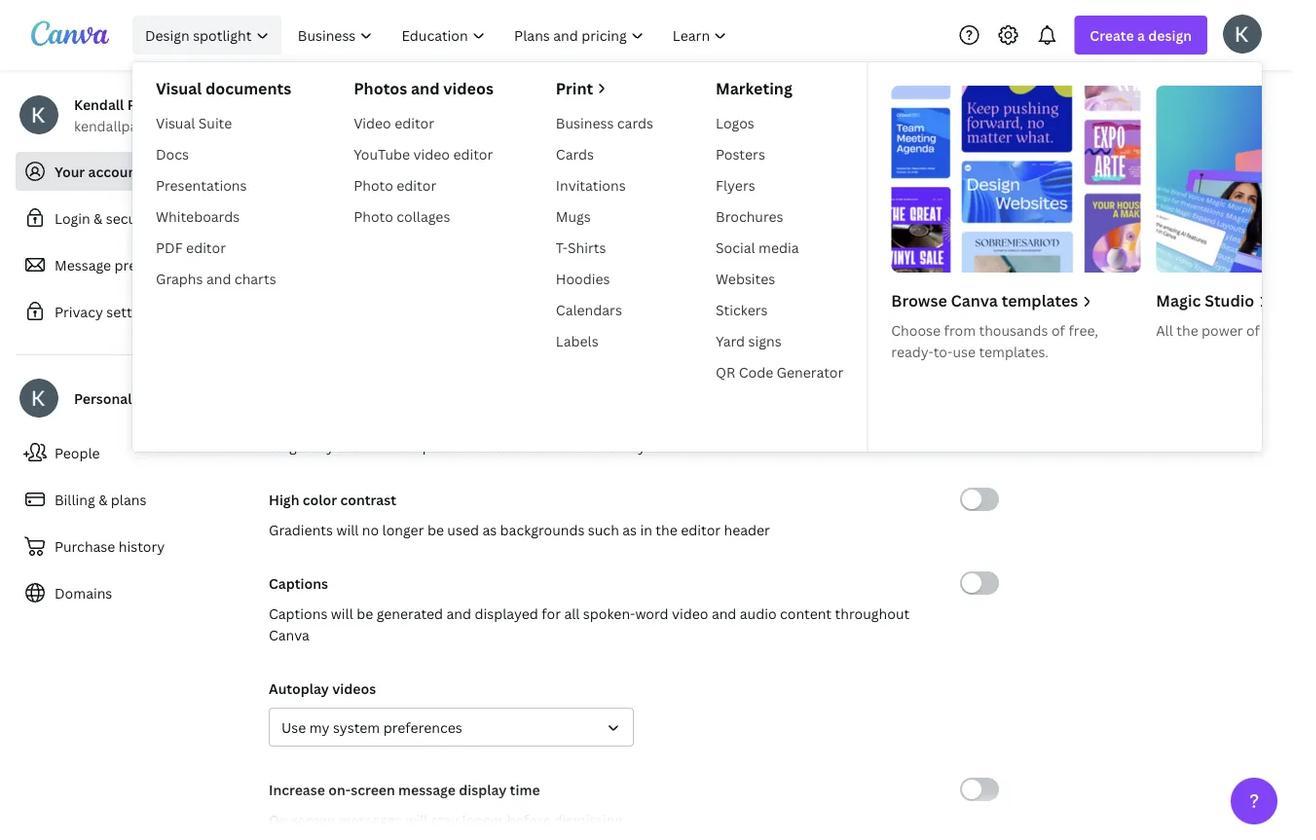 Task type: describe. For each thing, give the bounding box(es) containing it.
spotlight
[[193, 26, 252, 44]]

single
[[269, 437, 309, 455]]

audio
[[740, 604, 777, 623]]

or
[[635, 193, 649, 212]]

on
[[269, 811, 288, 829]]

of for magic studio
[[1246, 321, 1260, 339]]

whiteboards link
[[148, 201, 299, 232]]

account
[[88, 162, 142, 181]]

editor for video editor
[[394, 113, 434, 132]]

hoodies
[[556, 269, 610, 288]]

header
[[724, 520, 770, 539]]

purchase history link
[[16, 527, 253, 566]]

⌥
[[548, 437, 562, 455]]

and left audio
[[712, 604, 736, 623]]

presentations
[[156, 176, 247, 194]]

captions for captions
[[269, 574, 328, 593]]

& for login
[[94, 209, 103, 227]]

1 vertical spatial a
[[575, 193, 582, 212]]

throughout
[[835, 604, 910, 623]]

canva inside "design spotlight" menu
[[951, 290, 998, 311]]

0 horizontal spatial use
[[480, 437, 503, 455]]

0 horizontal spatial of
[[506, 437, 520, 455]]

system inside "use my system preferences" button
[[333, 718, 380, 737]]

and down pdf editor link
[[206, 269, 231, 288]]

Use my system preferences button
[[269, 708, 634, 747]]

presentations link
[[148, 169, 299, 201]]

video inside "design spotlight" menu
[[413, 145, 450, 163]]

editor for photo editor
[[397, 176, 436, 194]]

al
[[1283, 321, 1293, 339]]

gradients will no longer be used as backgrounds such as in the editor header
[[269, 520, 770, 539]]

visual for visual documents
[[156, 78, 202, 99]]

message
[[398, 780, 456, 799]]

people link
[[16, 433, 253, 472]]

require
[[404, 437, 451, 455]]

pdf editor link
[[148, 232, 299, 263]]

brochures
[[716, 207, 783, 225]]

choose from thousands of free, ready-to-use templates.
[[891, 321, 1098, 361]]

free,
[[1069, 321, 1098, 339]]

autoplay videos
[[269, 679, 376, 698]]

all
[[1156, 321, 1173, 339]]

calendars link
[[548, 294, 661, 325]]

the right require
[[455, 437, 477, 455]]

all the power of ai, al
[[1156, 321, 1293, 339]]

preferences inside message preferences link
[[114, 256, 193, 274]]

qr code generator link
[[708, 356, 851, 388]]

photo for photo editor
[[354, 176, 393, 194]]

billing & plans link
[[16, 480, 253, 519]]

such
[[588, 520, 619, 539]]

yard signs
[[716, 332, 782, 350]]

invitations
[[556, 176, 626, 194]]

websites link
[[708, 263, 851, 294]]

will for no
[[336, 520, 359, 539]]

dark
[[615, 318, 646, 336]]

captions will be generated and displayed for all spoken-word video and audio content throughout canva
[[269, 604, 910, 644]]

privacy settings link
[[16, 292, 253, 331]]

be inside captions will be generated and displayed for all spoken-word video and audio content throughout canva
[[357, 604, 373, 623]]

labels
[[556, 332, 599, 350]]

videos inside "design spotlight" menu
[[443, 78, 494, 99]]

canva inside captions will be generated and displayed for all spoken-word video and audio content throughout canva
[[269, 626, 309, 644]]

photo collages
[[354, 207, 450, 225]]

choose for choose from thousands of free, ready-to-use templates.
[[891, 321, 941, 339]]

privacy settings
[[55, 302, 159, 321]]

of for browse canva templates
[[1052, 321, 1065, 339]]

1 key from the left
[[312, 437, 334, 455]]

billing
[[55, 490, 95, 509]]

t-
[[556, 238, 568, 257]]

and up video editor link
[[411, 78, 440, 99]]

social media link
[[708, 232, 851, 263]]

display
[[459, 780, 507, 799]]

ready-
[[891, 342, 933, 361]]

whiteboards
[[156, 207, 240, 225]]

create a design
[[1090, 26, 1192, 44]]

posters link
[[708, 138, 851, 169]]

dismissing
[[554, 811, 622, 829]]

business
[[556, 113, 614, 132]]

purchase
[[55, 537, 115, 556]]

with
[[738, 193, 767, 212]]

mugs link
[[548, 201, 661, 232]]

color
[[303, 490, 337, 509]]

calendars
[[556, 300, 622, 319]]

0 horizontal spatial screen
[[291, 811, 335, 829]]

contrast
[[340, 490, 396, 509]]

all
[[564, 604, 580, 623]]

Dark button
[[615, 225, 771, 338]]

choose for choose how you'd like canva to appear. select a theme, or sync themes with your system preferences.
[[269, 193, 318, 212]]

brochures link
[[708, 201, 851, 232]]

print link
[[556, 78, 653, 99]]

photo editor
[[354, 176, 436, 194]]

1 horizontal spatial canva
[[417, 193, 458, 212]]

increase on-screen message display time
[[269, 780, 540, 799]]

generator
[[777, 363, 844, 381]]

appear.
[[479, 193, 527, 212]]

social
[[716, 238, 755, 257]]

kendall parks
[[355, 77, 443, 96]]

preferences inside "use my system preferences" button
[[383, 718, 462, 737]]

qr code generator
[[716, 363, 844, 381]]

signs
[[748, 332, 782, 350]]

kendall for kendall parks
[[355, 77, 404, 96]]

photos
[[354, 78, 407, 99]]

logos
[[716, 113, 754, 132]]

design
[[145, 26, 190, 44]]

create a design button
[[1074, 16, 1207, 55]]

hoodies link
[[548, 263, 661, 294]]

& for billing
[[98, 490, 108, 509]]

the right in
[[656, 520, 677, 539]]

0 horizontal spatial videos
[[332, 679, 376, 698]]

modifier
[[565, 437, 620, 455]]

design spotlight menu
[[132, 62, 1293, 452]]

thousands
[[979, 321, 1048, 339]]

invitations link
[[548, 169, 661, 201]]

you'd
[[352, 193, 388, 212]]

flyers
[[716, 176, 755, 194]]

content
[[780, 604, 832, 623]]

create
[[1090, 26, 1134, 44]]



Task type: locate. For each thing, give the bounding box(es) containing it.
2 captions from the top
[[269, 604, 328, 623]]

0 horizontal spatial as
[[482, 520, 497, 539]]

will left 'no'
[[336, 520, 359, 539]]

0 vertical spatial a
[[1137, 26, 1145, 44]]

0 vertical spatial photo
[[354, 176, 393, 194]]

settings
[[106, 302, 159, 321]]

1 horizontal spatial kendall
[[355, 77, 404, 96]]

1 vertical spatial longer
[[462, 811, 504, 829]]

be
[[427, 520, 444, 539], [357, 604, 373, 623]]

in
[[640, 520, 652, 539]]

2 vertical spatial canva
[[269, 626, 309, 644]]

2 key from the left
[[624, 437, 646, 455]]

1 horizontal spatial system
[[803, 193, 850, 212]]

0 vertical spatial longer
[[382, 520, 424, 539]]

1 horizontal spatial be
[[427, 520, 444, 539]]

0 vertical spatial captions
[[269, 574, 328, 593]]

longer right 'no'
[[382, 520, 424, 539]]

1 horizontal spatial screen
[[351, 780, 395, 799]]

0 horizontal spatial be
[[357, 604, 373, 623]]

your account
[[55, 162, 142, 181]]

use left the ⌥
[[480, 437, 503, 455]]

stay
[[431, 811, 459, 829]]

your
[[55, 162, 85, 181]]

0 vertical spatial video
[[413, 145, 450, 163]]

photo down photo editor
[[354, 207, 393, 225]]

will for be
[[331, 604, 353, 623]]

and
[[411, 78, 440, 99], [206, 269, 231, 288], [446, 604, 471, 623], [712, 604, 736, 623]]

code
[[739, 363, 773, 381]]

0 vertical spatial preferences
[[114, 256, 193, 274]]

0 horizontal spatial video
[[413, 145, 450, 163]]

0 vertical spatial choose
[[269, 193, 318, 212]]

shortcuts
[[337, 437, 401, 455]]

1 vertical spatial preferences
[[383, 718, 462, 737]]

0 vertical spatial screen
[[351, 780, 395, 799]]

1 horizontal spatial use
[[953, 342, 976, 361]]

videos up "use my system preferences"
[[332, 679, 376, 698]]

visual up docs on the top left of the page
[[156, 113, 195, 132]]

a
[[1137, 26, 1145, 44], [575, 193, 582, 212]]

2 horizontal spatial of
[[1246, 321, 1260, 339]]

2 horizontal spatial canva
[[951, 290, 998, 311]]

your account link
[[16, 152, 253, 191]]

media
[[759, 238, 799, 257]]

2 visual from the top
[[156, 113, 195, 132]]

screen
[[351, 780, 395, 799], [291, 811, 335, 829]]

1 horizontal spatial videos
[[443, 78, 494, 99]]

0 horizontal spatial a
[[575, 193, 582, 212]]

kendall for kendall parks kendallparks02@gmail.com
[[74, 95, 124, 113]]

canva
[[417, 193, 458, 212], [951, 290, 998, 311], [269, 626, 309, 644]]

use down from
[[953, 342, 976, 361]]

used
[[447, 520, 479, 539]]

the right "all"
[[1176, 321, 1198, 339]]

1 as from the left
[[482, 520, 497, 539]]

0 horizontal spatial kendall
[[74, 95, 124, 113]]

the left the ⌥
[[523, 437, 545, 455]]

editor up youtube video editor
[[394, 113, 434, 132]]

people
[[55, 444, 100, 462]]

templates
[[1002, 290, 1078, 311]]

youtube video editor link
[[346, 138, 501, 169]]

from
[[944, 321, 976, 339]]

longer down display
[[462, 811, 504, 829]]

screen up messages
[[351, 780, 395, 799]]

how
[[322, 193, 349, 212]]

print
[[556, 78, 593, 99]]

the inside "design spotlight" menu
[[1176, 321, 1198, 339]]

my
[[309, 718, 330, 737]]

1 horizontal spatial video
[[672, 604, 708, 623]]

stickers link
[[708, 294, 851, 325]]

1 vertical spatial system
[[333, 718, 380, 737]]

2 as from the left
[[622, 520, 637, 539]]

canva up autoplay
[[269, 626, 309, 644]]

preferences
[[114, 256, 193, 274], [383, 718, 462, 737]]

top level navigation element
[[129, 16, 1293, 452]]

photo down youtube
[[354, 176, 393, 194]]

0 horizontal spatial system
[[333, 718, 380, 737]]

2 vertical spatial will
[[405, 811, 428, 829]]

be left generated
[[357, 604, 373, 623]]

kendall parks image
[[1223, 14, 1262, 53]]

will left generated
[[331, 604, 353, 623]]

messages
[[339, 811, 402, 829]]

theme,
[[586, 193, 631, 212]]

of inside choose from thousands of free, ready-to-use templates.
[[1052, 321, 1065, 339]]

design
[[1148, 26, 1192, 44]]

choose left how
[[269, 193, 318, 212]]

will left stay
[[405, 811, 428, 829]]

videos up video editor link
[[443, 78, 494, 99]]

labels link
[[548, 325, 661, 356]]

0 vertical spatial system
[[803, 193, 850, 212]]

cards
[[617, 113, 653, 132]]

and left displayed
[[446, 604, 471, 623]]

flyers link
[[708, 169, 851, 201]]

video inside captions will be generated and displayed for all spoken-word video and audio content throughout canva
[[672, 604, 708, 623]]

visual
[[156, 78, 202, 99], [156, 113, 195, 132]]

message preferences
[[55, 256, 193, 274]]

1 horizontal spatial of
[[1052, 321, 1065, 339]]

be left used
[[427, 520, 444, 539]]

system right my
[[333, 718, 380, 737]]

high
[[269, 490, 299, 509]]

business cards link
[[548, 107, 661, 138]]

1 vertical spatial screen
[[291, 811, 335, 829]]

editor left the header
[[681, 520, 721, 539]]

1 vertical spatial &
[[98, 490, 108, 509]]

kendall inside "kendall parks kendallparks02@gmail.com"
[[74, 95, 124, 113]]

1 horizontal spatial a
[[1137, 26, 1145, 44]]

captions down gradients
[[269, 574, 328, 593]]

themes
[[686, 193, 735, 212]]

billing & plans
[[55, 490, 146, 509]]

visual suite
[[156, 113, 232, 132]]

a inside dropdown button
[[1137, 26, 1145, 44]]

editor for pdf editor
[[186, 238, 226, 257]]

0 horizontal spatial canva
[[269, 626, 309, 644]]

single key shortcuts require the use of the ⌥ modifier key
[[269, 437, 646, 455]]

login
[[55, 209, 90, 227]]

1 horizontal spatial longer
[[462, 811, 504, 829]]

cards
[[556, 145, 594, 163]]

video editor
[[354, 113, 434, 132]]

parks for kendall parks
[[408, 77, 443, 96]]

captions for captions will be generated and displayed for all spoken-word video and audio content throughout canva
[[269, 604, 328, 623]]

login & security link
[[16, 199, 253, 238]]

a right the select
[[575, 193, 582, 212]]

1 vertical spatial choose
[[891, 321, 941, 339]]

collages
[[397, 207, 450, 225]]

marketing
[[716, 78, 792, 99]]

1 vertical spatial use
[[480, 437, 503, 455]]

1 horizontal spatial preferences
[[383, 718, 462, 737]]

None button
[[273, 225, 428, 338], [444, 225, 600, 338], [273, 225, 428, 338], [444, 225, 600, 338]]

preferences.
[[854, 193, 936, 212]]

choose up ready-
[[891, 321, 941, 339]]

& right login at the top left of page
[[94, 209, 103, 227]]

studio
[[1205, 290, 1254, 311]]

2 photo from the top
[[354, 207, 393, 225]]

& left "plans"
[[98, 490, 108, 509]]

1 vertical spatial photo
[[354, 207, 393, 225]]

magic studio
[[1156, 290, 1254, 311]]

kendall
[[355, 77, 404, 96], [74, 95, 124, 113]]

0 vertical spatial &
[[94, 209, 103, 227]]

pdf
[[156, 238, 183, 257]]

canva left 'to'
[[417, 193, 458, 212]]

0 horizontal spatial longer
[[382, 520, 424, 539]]

0 horizontal spatial preferences
[[114, 256, 193, 274]]

1 horizontal spatial as
[[622, 520, 637, 539]]

key right modifier
[[624, 437, 646, 455]]

graphs
[[156, 269, 203, 288]]

before
[[507, 811, 551, 829]]

captions inside captions will be generated and displayed for all spoken-word video and audio content throughout canva
[[269, 604, 328, 623]]

kendall up your account
[[74, 95, 124, 113]]

charts
[[235, 269, 276, 288]]

1 horizontal spatial key
[[624, 437, 646, 455]]

visual for visual suite
[[156, 113, 195, 132]]

visual up "visual suite"
[[156, 78, 202, 99]]

for
[[542, 604, 561, 623]]

0 horizontal spatial key
[[312, 437, 334, 455]]

0 horizontal spatial parks
[[127, 95, 163, 113]]

1 vertical spatial videos
[[332, 679, 376, 698]]

of left ai,
[[1246, 321, 1260, 339]]

video right word
[[672, 604, 708, 623]]

kendall up video
[[355, 77, 404, 96]]

0 vertical spatial videos
[[443, 78, 494, 99]]

domains link
[[16, 574, 253, 612]]

1 visual from the top
[[156, 78, 202, 99]]

purchase history
[[55, 537, 165, 556]]

websites
[[716, 269, 775, 288]]

canva up from
[[951, 290, 998, 311]]

login & security
[[55, 209, 159, 227]]

editor down youtube video editor
[[397, 176, 436, 194]]

1 horizontal spatial parks
[[408, 77, 443, 96]]

of left free,
[[1052, 321, 1065, 339]]

1 vertical spatial visual
[[156, 113, 195, 132]]

1 vertical spatial video
[[672, 604, 708, 623]]

key right single
[[312, 437, 334, 455]]

parks for kendall parks kendallparks02@gmail.com
[[127, 95, 163, 113]]

0 vertical spatial will
[[336, 520, 359, 539]]

plans
[[111, 490, 146, 509]]

0 vertical spatial visual
[[156, 78, 202, 99]]

1 vertical spatial be
[[357, 604, 373, 623]]

videos
[[443, 78, 494, 99], [332, 679, 376, 698]]

of left the ⌥
[[506, 437, 520, 455]]

editor up 'to'
[[453, 145, 493, 163]]

1 vertical spatial canva
[[951, 290, 998, 311]]

use inside choose from thousands of free, ready-to-use templates.
[[953, 342, 976, 361]]

system right your
[[803, 193, 850, 212]]

1 vertical spatial captions
[[269, 604, 328, 623]]

parks up video editor link
[[408, 77, 443, 96]]

parks up kendallparks02@gmail.com
[[127, 95, 163, 113]]

parks inside "kendall parks kendallparks02@gmail.com"
[[127, 95, 163, 113]]

to-
[[933, 342, 953, 361]]

video editor link
[[346, 107, 501, 138]]

1 vertical spatial will
[[331, 604, 353, 623]]

0 vertical spatial be
[[427, 520, 444, 539]]

photo for photo collages
[[354, 207, 393, 225]]

0 vertical spatial use
[[953, 342, 976, 361]]

qr
[[716, 363, 735, 381]]

1 photo from the top
[[354, 176, 393, 194]]

screen down increase
[[291, 811, 335, 829]]

0 vertical spatial canva
[[417, 193, 458, 212]]

use
[[281, 718, 306, 737]]

1 horizontal spatial choose
[[891, 321, 941, 339]]

no
[[362, 520, 379, 539]]

video
[[354, 113, 391, 132]]

will inside captions will be generated and displayed for all spoken-word video and audio content throughout canva
[[331, 604, 353, 623]]

video up photo editor link
[[413, 145, 450, 163]]

spoken-
[[583, 604, 635, 623]]

graphs and charts link
[[148, 263, 299, 294]]

magic
[[1156, 290, 1201, 311]]

youtube video editor
[[354, 145, 493, 163]]

1 captions from the top
[[269, 574, 328, 593]]

choose inside choose from thousands of free, ready-to-use templates.
[[891, 321, 941, 339]]

on-
[[328, 780, 351, 799]]

browse canva templates
[[891, 290, 1078, 311]]

a left design
[[1137, 26, 1145, 44]]

docs link
[[148, 138, 299, 169]]

design spotlight button
[[132, 16, 282, 55]]

backgrounds
[[500, 520, 585, 539]]

as right used
[[482, 520, 497, 539]]

&
[[94, 209, 103, 227], [98, 490, 108, 509]]

captions up autoplay
[[269, 604, 328, 623]]

increase
[[269, 780, 325, 799]]

editor down whiteboards on the top
[[186, 238, 226, 257]]

as left in
[[622, 520, 637, 539]]

0 horizontal spatial choose
[[269, 193, 318, 212]]



Task type: vqa. For each thing, say whether or not it's contained in the screenshot.
'Domains'
yes



